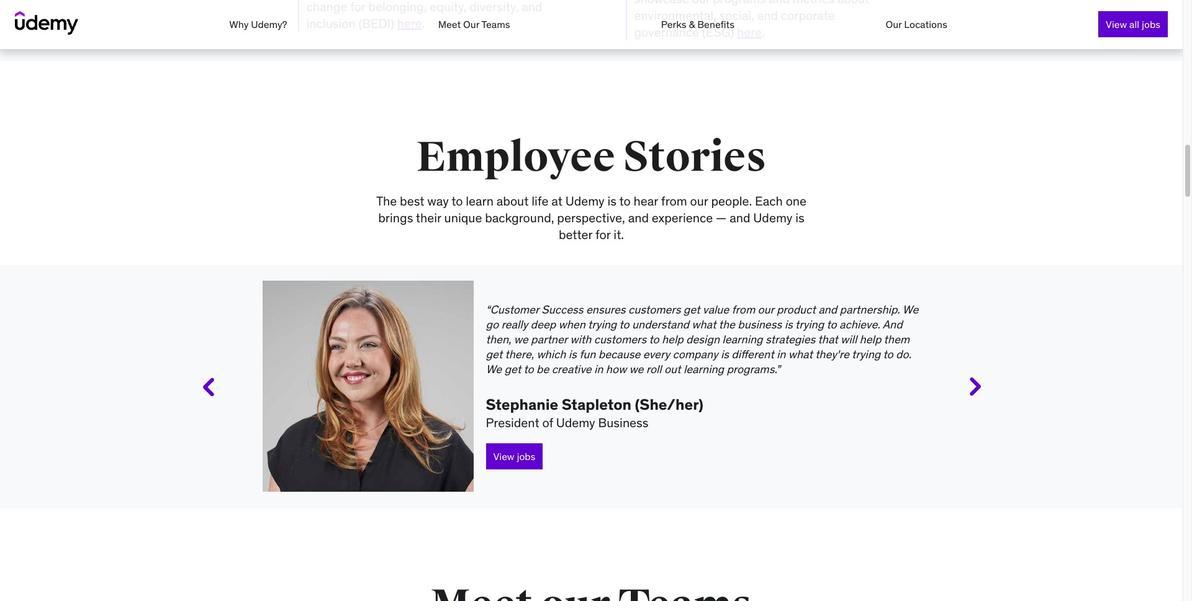 Task type: locate. For each thing, give the bounding box(es) containing it.
business
[[738, 318, 782, 332]]

here left meet
[[397, 16, 422, 31]]

help
[[662, 333, 684, 347], [860, 333, 882, 347]]

udemy inside stephanie stapleton (she/her) president of udemy business
[[556, 415, 595, 431]]

view jobs
[[493, 451, 536, 463]]

perks & benefits
[[661, 18, 735, 30]]

here link right "benefits" on the top of the page
[[737, 24, 762, 40]]

0 horizontal spatial we
[[486, 362, 502, 377]]

0 vertical spatial in
[[777, 347, 786, 362]]

do.
[[896, 347, 912, 362]]

0 horizontal spatial what
[[692, 318, 716, 332]]

really
[[501, 318, 528, 332]]

2 our from the left
[[886, 18, 902, 30]]

"customer success ensures customers get value from our product and partnership. we go really deep when trying to understand what the business is trying to achieve. and then, we partner with customers to help design learning strategies that will help them get there, which is fun because every company is different in what they're trying to do. we get to be creative in how we roll out learning programs."
[[486, 303, 919, 377]]

view down the "president"
[[493, 451, 515, 463]]

to left do. at the right of page
[[883, 347, 893, 362]]

success
[[542, 303, 584, 317]]

—
[[716, 210, 727, 225]]

1 horizontal spatial jobs
[[1142, 18, 1161, 30]]

1 vertical spatial jobs
[[517, 451, 536, 463]]

0 vertical spatial view
[[1106, 18, 1127, 30]]

stories
[[623, 132, 767, 183]]

jobs right the all
[[1142, 18, 1161, 30]]

that
[[818, 333, 838, 347]]

learning up 'different'
[[723, 333, 763, 347]]

get down then,
[[486, 347, 503, 362]]

view inside "link"
[[1106, 18, 1127, 30]]

background,
[[485, 210, 554, 225]]

we down then,
[[486, 362, 502, 377]]

get down there,
[[505, 362, 521, 377]]

employee stories
[[416, 132, 767, 183]]

from up experience
[[661, 193, 687, 209]]

teams
[[482, 18, 510, 30]]

trying down 'will'
[[852, 347, 881, 362]]

meet our teams link
[[438, 18, 510, 30]]

benefits
[[698, 18, 735, 30]]

jobs inside "link"
[[517, 451, 536, 463]]

at
[[552, 193, 563, 209]]

0 horizontal spatial jobs
[[517, 451, 536, 463]]

their
[[416, 210, 441, 225]]

will
[[841, 333, 857, 347]]

1 horizontal spatial we
[[903, 303, 919, 317]]

1 horizontal spatial trying
[[795, 318, 824, 332]]

udemy down stapleton
[[556, 415, 595, 431]]

1 horizontal spatial our
[[758, 303, 774, 317]]

trying down product
[[795, 318, 824, 332]]

we up and
[[903, 303, 919, 317]]

udemy up perspective,
[[566, 193, 605, 209]]

every
[[643, 347, 670, 362]]

we
[[514, 333, 528, 347], [629, 362, 644, 377]]

our locations link
[[886, 18, 948, 30]]

get left value
[[684, 303, 700, 317]]

customers
[[628, 303, 681, 317], [594, 333, 647, 347]]

go
[[486, 318, 499, 332]]

jobs down the "president"
[[517, 451, 536, 463]]

view
[[1106, 18, 1127, 30], [493, 451, 515, 463]]

0 vertical spatial learning
[[723, 333, 763, 347]]

help down understand
[[662, 333, 684, 347]]

customers up understand
[[628, 303, 681, 317]]

here right "benefits" on the top of the page
[[737, 24, 762, 40]]

jobs
[[1142, 18, 1161, 30], [517, 451, 536, 463]]

in
[[777, 347, 786, 362], [594, 362, 603, 377]]

2 horizontal spatial get
[[684, 303, 700, 317]]

meet our teams
[[438, 18, 510, 30]]

1 horizontal spatial help
[[860, 333, 882, 347]]

company
[[673, 347, 718, 362]]

why udemy? link
[[229, 18, 287, 30]]

here . right "benefits" on the top of the page
[[737, 24, 765, 40]]

meet
[[438, 18, 461, 30]]

view for view all jobs
[[1106, 18, 1127, 30]]

to
[[452, 193, 463, 209], [620, 193, 631, 209], [619, 318, 630, 332], [827, 318, 837, 332], [649, 333, 659, 347], [883, 347, 893, 362], [524, 362, 534, 377]]

jobs inside "link"
[[1142, 18, 1161, 30]]

from inside "customer success ensures customers get value from our product and partnership. we go really deep when trying to understand what the business is trying to achieve. and then, we partner with customers to help design learning strategies that will help them get there, which is fun because every company is different in what they're trying to do. we get to be creative in how we roll out learning programs."
[[732, 303, 755, 317]]

to up unique
[[452, 193, 463, 209]]

view for view jobs
[[493, 451, 515, 463]]

our up business on the right bottom of page
[[758, 303, 774, 317]]

we left roll
[[629, 362, 644, 377]]

1 vertical spatial udemy
[[754, 210, 793, 225]]

to up that at the right bottom
[[827, 318, 837, 332]]

0 vertical spatial jobs
[[1142, 18, 1161, 30]]

1 horizontal spatial view
[[1106, 18, 1127, 30]]

0 horizontal spatial and
[[628, 210, 649, 225]]

customers up because
[[594, 333, 647, 347]]

view left the all
[[1106, 18, 1127, 30]]

employee
[[416, 132, 616, 183]]

2 horizontal spatial and
[[819, 303, 837, 317]]

get
[[684, 303, 700, 317], [486, 347, 503, 362], [505, 362, 521, 377]]

to left hear
[[620, 193, 631, 209]]

our left locations
[[886, 18, 902, 30]]

different
[[732, 347, 774, 362]]

view all jobs
[[1106, 18, 1161, 30]]

1 vertical spatial from
[[732, 303, 755, 317]]

the
[[376, 193, 397, 209]]

learning down company
[[684, 362, 724, 377]]

here . left meet
[[397, 16, 425, 31]]

2 vertical spatial udemy
[[556, 415, 595, 431]]

then,
[[486, 333, 511, 347]]

why udemy?
[[229, 18, 287, 30]]

help down achieve.
[[860, 333, 882, 347]]

0 horizontal spatial view
[[493, 451, 515, 463]]

view jobs link
[[486, 444, 543, 470]]

0 vertical spatial udemy
[[566, 193, 605, 209]]

1 our from the left
[[463, 18, 479, 30]]

hear
[[634, 193, 658, 209]]

1 horizontal spatial our
[[886, 18, 902, 30]]

0 horizontal spatial our
[[463, 18, 479, 30]]

0 horizontal spatial here .
[[397, 16, 425, 31]]

how
[[606, 362, 627, 377]]

1 vertical spatial what
[[789, 347, 813, 362]]

0 vertical spatial from
[[661, 193, 687, 209]]

0 vertical spatial our
[[690, 193, 708, 209]]

our inside "customer success ensures customers get value from our product and partnership. we go really deep when trying to understand what the business is trying to achieve. and then, we partner with customers to help design learning strategies that will help them get there, which is fun because every company is different in what they're trying to do. we get to be creative in how we roll out learning programs."
[[758, 303, 774, 317]]

we up there,
[[514, 333, 528, 347]]

and
[[628, 210, 649, 225], [730, 210, 751, 225], [819, 303, 837, 317]]

(she/her)
[[635, 395, 704, 414]]

is
[[608, 193, 617, 209], [796, 210, 805, 225], [785, 318, 793, 332], [569, 347, 577, 362], [721, 347, 729, 362]]

we
[[903, 303, 919, 317], [486, 362, 502, 377]]

is up strategies
[[785, 318, 793, 332]]

here link left meet
[[397, 16, 422, 31]]

1 horizontal spatial in
[[777, 347, 786, 362]]

trying down ensures
[[588, 318, 617, 332]]

partnership.
[[840, 303, 900, 317]]

here link
[[397, 16, 422, 31], [737, 24, 762, 40]]

. right "benefits" on the top of the page
[[762, 24, 765, 40]]

1 horizontal spatial here link
[[737, 24, 762, 40]]

from
[[661, 193, 687, 209], [732, 303, 755, 317]]

our right meet
[[463, 18, 479, 30]]

0 horizontal spatial our
[[690, 193, 708, 209]]

udemy down each
[[754, 210, 793, 225]]

1 vertical spatial we
[[629, 362, 644, 377]]

when
[[559, 318, 586, 332]]

best
[[400, 193, 424, 209]]

1 horizontal spatial from
[[732, 303, 755, 317]]

in left how
[[594, 362, 603, 377]]

what
[[692, 318, 716, 332], [789, 347, 813, 362]]

from up business on the right bottom of page
[[732, 303, 755, 317]]

why
[[229, 18, 249, 30]]

0 vertical spatial get
[[684, 303, 700, 317]]

0 horizontal spatial we
[[514, 333, 528, 347]]

our
[[463, 18, 479, 30], [886, 18, 902, 30]]

people.
[[711, 193, 752, 209]]

1 vertical spatial view
[[493, 451, 515, 463]]

ensures
[[586, 303, 626, 317]]

0 horizontal spatial get
[[486, 347, 503, 362]]

and up that at the right bottom
[[819, 303, 837, 317]]

udemy image
[[15, 11, 78, 35]]

. left meet
[[422, 16, 425, 31]]

1 vertical spatial in
[[594, 362, 603, 377]]

and right the —
[[730, 210, 751, 225]]

all
[[1130, 18, 1140, 30]]

they're
[[815, 347, 849, 362]]

and down hear
[[628, 210, 649, 225]]

view inside "link"
[[493, 451, 515, 463]]

product
[[777, 303, 816, 317]]

in down strategies
[[777, 347, 786, 362]]

2 vertical spatial get
[[505, 362, 521, 377]]

for
[[596, 227, 611, 242]]

what up design
[[692, 318, 716, 332]]

and inside "customer success ensures customers get value from our product and partnership. we go really deep when trying to understand what the business is trying to achieve. and then, we partner with customers to help design learning strategies that will help them get there, which is fun because every company is different in what they're trying to do. we get to be creative in how we roll out learning programs."
[[819, 303, 837, 317]]

1 vertical spatial our
[[758, 303, 774, 317]]

what down strategies
[[789, 347, 813, 362]]

our up experience
[[690, 193, 708, 209]]

0 horizontal spatial from
[[661, 193, 687, 209]]

0 horizontal spatial help
[[662, 333, 684, 347]]

2 help from the left
[[860, 333, 882, 347]]

locations
[[904, 18, 948, 30]]

.
[[422, 16, 425, 31], [762, 24, 765, 40]]

0 horizontal spatial in
[[594, 362, 603, 377]]



Task type: vqa. For each thing, say whether or not it's contained in the screenshot.
Sitemap 'LINK'
no



Task type: describe. For each thing, give the bounding box(es) containing it.
view all jobs link
[[1099, 11, 1168, 37]]

each
[[755, 193, 783, 209]]

from inside the 'the best way to learn about life at udemy is to hear from our people. each one brings their unique background, perspective, and experience — and udemy is better for it.'
[[661, 193, 687, 209]]

0 vertical spatial customers
[[628, 303, 681, 317]]

and
[[883, 318, 903, 332]]

one
[[786, 193, 807, 209]]

1 horizontal spatial get
[[505, 362, 521, 377]]

to up every
[[649, 333, 659, 347]]

1 help from the left
[[662, 333, 684, 347]]

1 vertical spatial get
[[486, 347, 503, 362]]

the best way to learn about life at udemy is to hear from our people. each one brings their unique background, perspective, and experience — and udemy is better for it.
[[376, 193, 807, 242]]

our locations
[[886, 18, 948, 30]]

1 horizontal spatial here
[[737, 24, 762, 40]]

is up perspective,
[[608, 193, 617, 209]]

1 horizontal spatial and
[[730, 210, 751, 225]]

with
[[570, 333, 591, 347]]

2 horizontal spatial trying
[[852, 347, 881, 362]]

business
[[598, 415, 649, 431]]

learn
[[466, 193, 494, 209]]

which
[[537, 347, 566, 362]]

unique
[[444, 210, 482, 225]]

1 horizontal spatial what
[[789, 347, 813, 362]]

1 vertical spatial we
[[486, 362, 502, 377]]

achieve.
[[840, 318, 880, 332]]

0 vertical spatial we
[[903, 303, 919, 317]]

president
[[486, 415, 539, 431]]

of
[[542, 415, 553, 431]]

0 horizontal spatial here link
[[397, 16, 422, 31]]

out
[[665, 362, 681, 377]]

design
[[686, 333, 720, 347]]

stapleton
[[562, 395, 632, 414]]

perspective,
[[557, 210, 625, 225]]

"customer
[[486, 303, 539, 317]]

our inside the 'the best way to learn about life at udemy is to hear from our people. each one brings their unique background, perspective, and experience — and udemy is better for it.'
[[690, 193, 708, 209]]

life
[[532, 193, 549, 209]]

be
[[537, 362, 549, 377]]

better
[[559, 227, 593, 242]]

them
[[884, 333, 910, 347]]

0 vertical spatial we
[[514, 333, 528, 347]]

perks
[[661, 18, 687, 30]]

about
[[497, 193, 529, 209]]

deep
[[531, 318, 556, 332]]

1 vertical spatial customers
[[594, 333, 647, 347]]

fun
[[580, 347, 596, 362]]

0 horizontal spatial here
[[397, 16, 422, 31]]

value
[[703, 303, 729, 317]]

stephanie
[[486, 395, 559, 414]]

it.
[[614, 227, 624, 242]]

because
[[599, 347, 641, 362]]

&
[[689, 18, 695, 30]]

1 vertical spatial learning
[[684, 362, 724, 377]]

roll
[[646, 362, 662, 377]]

way
[[427, 193, 449, 209]]

udemy?
[[251, 18, 287, 30]]

to left be
[[524, 362, 534, 377]]

1 horizontal spatial .
[[762, 24, 765, 40]]

perks & benefits link
[[661, 18, 735, 30]]

programs."
[[727, 362, 780, 377]]

0 horizontal spatial .
[[422, 16, 425, 31]]

stephanie stapleton (she/her) president of udemy business
[[486, 395, 704, 431]]

creative
[[552, 362, 592, 377]]

1 horizontal spatial here .
[[737, 24, 765, 40]]

to down ensures
[[619, 318, 630, 332]]

partner
[[531, 333, 568, 347]]

0 vertical spatial what
[[692, 318, 716, 332]]

the
[[719, 318, 735, 332]]

is left fun
[[569, 347, 577, 362]]

1 horizontal spatial we
[[629, 362, 644, 377]]

0 horizontal spatial trying
[[588, 318, 617, 332]]

is down one
[[796, 210, 805, 225]]

there,
[[505, 347, 534, 362]]

experience
[[652, 210, 713, 225]]

brings
[[378, 210, 413, 225]]

is left 'different'
[[721, 347, 729, 362]]

strategies
[[766, 333, 816, 347]]

understand
[[632, 318, 689, 332]]



